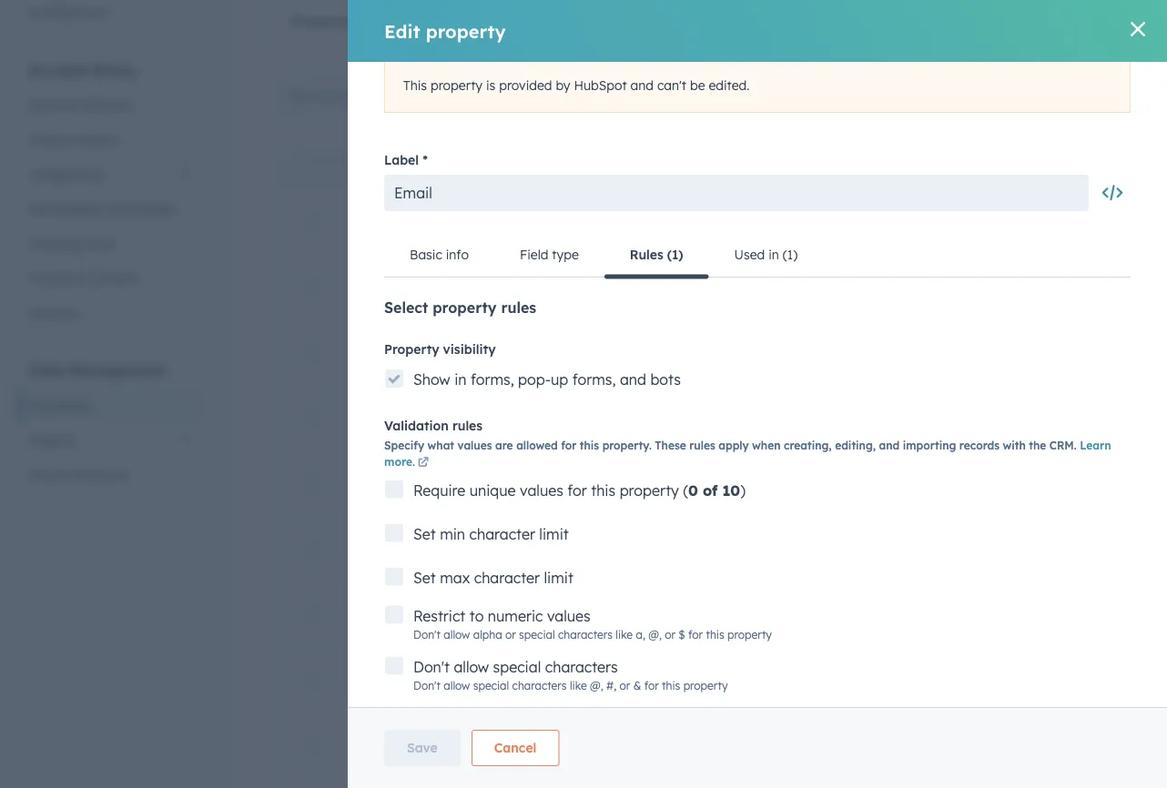 Task type: describe. For each thing, give the bounding box(es) containing it.
reason inside email address quarantine reason dropdown select
[[533, 665, 576, 680]]

email inside email address quarantined single checkbox
[[364, 730, 400, 746]]

all for all groups
[[474, 87, 490, 103]]

& for export
[[75, 467, 85, 483]]

line inside domain to which registration email was sent single-line text
[[400, 485, 417, 499]]

quarantine inside email address quarantine reason dropdown select
[[458, 665, 529, 680]]

conditional property logic link
[[415, 0, 624, 44]]

marketplace downloads
[[29, 201, 174, 217]]

all users
[[697, 88, 751, 104]]

last
[[415, 271, 438, 287]]

account for account setup
[[29, 61, 88, 79]]

(172)
[[360, 14, 390, 30]]

degree button
[[364, 402, 639, 418]]

used in button
[[1025, 149, 1135, 189]]

of for last
[[399, 271, 411, 287]]

data management element
[[18, 360, 204, 527]]

users
[[717, 88, 751, 104]]

domain to which registration email was sent button
[[364, 468, 650, 484]]

address
[[404, 730, 455, 746]]

sent
[[623, 468, 650, 484]]

tab panel containing all groups
[[265, 44, 1141, 789]]

archived properties (0) link
[[719, 0, 909, 44]]

contact for contact activity
[[683, 279, 731, 295]]

account defaults link
[[18, 88, 204, 122]]

domain to which registration email was sent single-line text
[[364, 468, 650, 499]]

press to sort. image
[[957, 163, 964, 176]]

properties for properties
[[29, 397, 91, 413]]

objects
[[29, 432, 75, 448]]

meeting
[[442, 271, 495, 287]]

quarantine inside 'email address automated quarantine reason dropdown select'
[[532, 599, 603, 615]]

to
[[418, 468, 431, 484]]

users
[[29, 132, 63, 148]]

all groups
[[474, 87, 538, 103]]

all field types button
[[562, 77, 686, 114]]

quarantined
[[459, 730, 539, 746]]

logic
[[570, 14, 598, 30]]

email inside 'email address automated quarantine reason dropdown select'
[[364, 599, 400, 615]]

hubspot
[[883, 279, 936, 295]]

& for teams
[[66, 132, 76, 148]]

Search search field
[[280, 77, 462, 114]]

line inside degree single-line text
[[400, 420, 417, 433]]

single
[[364, 747, 395, 761]]

days
[[364, 337, 396, 353]]

properties (172)
[[291, 14, 390, 30]]

created by button
[[861, 149, 1025, 189]]

tracking code
[[29, 235, 115, 251]]

select inside 'email address automated quarantine reason dropdown select'
[[421, 616, 450, 630]]

domain
[[364, 468, 414, 484]]

group button
[[661, 149, 861, 189]]

created by
[[883, 164, 952, 178]]

ascending sort. press to sort descending. image
[[402, 163, 409, 176]]

booked
[[499, 271, 546, 287]]

objects button
[[18, 423, 204, 458]]

security link
[[18, 296, 204, 330]]

information for email address quarantine reason
[[720, 673, 790, 689]]

all groups button
[[462, 77, 562, 114]]

activity
[[734, 279, 779, 295]]

marketplace downloads link
[[18, 192, 204, 226]]

conditional property logic
[[442, 14, 598, 30]]

tool
[[628, 271, 653, 287]]

notifications
[[29, 4, 107, 20]]

properties for properties (172)
[[291, 14, 356, 30]]

registration
[[476, 468, 551, 484]]

types
[[626, 87, 661, 103]]

integrations button
[[18, 157, 204, 192]]

email button
[[364, 533, 639, 549]]

groups
[[494, 87, 538, 103]]

management
[[69, 361, 166, 379]]

email
[[555, 468, 590, 484]]

marketplace
[[29, 201, 104, 217]]

date of birth button
[[364, 206, 639, 222]]

was
[[594, 468, 619, 484]]

tracking
[[29, 235, 80, 251]]

teams
[[79, 132, 118, 148]]

data management
[[29, 361, 166, 379]]

used
[[1053, 164, 1083, 178]]

privacy
[[29, 270, 73, 286]]

in
[[550, 271, 562, 287]]

0
[[1105, 279, 1112, 295]]

tab list containing properties (172)
[[265, 0, 910, 45]]

dropdown inside email address quarantine reason dropdown select
[[364, 682, 418, 696]]

users & teams link
[[18, 122, 204, 157]]

integrations
[[29, 166, 104, 182]]

of for birth
[[399, 206, 411, 222]]

all for all users
[[697, 88, 714, 104]]

degree single-line text
[[364, 402, 441, 433]]

downloads
[[107, 201, 174, 217]]

email address automated quarantine reason button
[[364, 599, 650, 615]]

import & export
[[29, 467, 128, 483]]

import & export link
[[18, 458, 204, 492]]

export
[[88, 467, 128, 483]]

account setup
[[29, 61, 135, 79]]



Task type: vqa. For each thing, say whether or not it's contained in the screenshot.
the Learn on the right of page
no



Task type: locate. For each thing, give the bounding box(es) containing it.
select up address
[[421, 682, 450, 696]]

address for quarantine
[[404, 665, 454, 680]]

properties left (172)
[[291, 14, 356, 30]]

0 horizontal spatial properties
[[29, 397, 91, 413]]

0 vertical spatial line
[[400, 420, 417, 433]]

quarantine
[[532, 599, 603, 615], [458, 665, 529, 680]]

data
[[29, 361, 65, 379]]

2 line from the top
[[400, 485, 417, 499]]

consent
[[90, 270, 139, 286]]

1 address from the top
[[404, 599, 454, 615]]

address left the automated
[[404, 599, 454, 615]]

select inside email address quarantine reason dropdown select
[[421, 682, 450, 696]]

1 date from the top
[[364, 206, 395, 222]]

name
[[364, 164, 397, 178]]

press to sort. image
[[728, 163, 735, 176]]

meetings
[[566, 271, 624, 287]]

code
[[84, 235, 115, 251]]

single- down domain
[[364, 485, 400, 499]]

address
[[404, 599, 454, 615], [404, 665, 454, 680]]

archived properties (0)
[[745, 14, 883, 30]]

2 vertical spatial information
[[720, 673, 790, 689]]

all inside popup button
[[474, 87, 490, 103]]

birth
[[415, 206, 446, 222]]

0 vertical spatial reason
[[607, 599, 650, 615]]

quarantine right the automated
[[532, 599, 603, 615]]

2 single- from the top
[[364, 485, 400, 499]]

1 press to sort. element from the left
[[728, 163, 735, 178]]

2 of from the top
[[399, 271, 411, 287]]

archived
[[745, 14, 798, 30]]

tab panel
[[265, 44, 1141, 789]]

email information for email address quarantine reason
[[683, 673, 790, 689]]

single- inside degree single-line text
[[364, 420, 400, 433]]

0 vertical spatial text
[[420, 420, 441, 433]]

0 vertical spatial information
[[734, 476, 805, 492]]

1 vertical spatial line
[[400, 485, 417, 499]]

account for account defaults
[[29, 97, 78, 113]]

1 vertical spatial &
[[77, 270, 86, 286]]

1 vertical spatial single-
[[364, 485, 400, 499]]

information for email address automated quarantine reason
[[720, 607, 790, 623]]

email address quarantined button
[[364, 730, 639, 746]]

number
[[364, 354, 406, 368]]

line down domain
[[400, 485, 417, 499]]

email
[[364, 533, 400, 549], [364, 599, 400, 615], [683, 607, 716, 623], [364, 665, 400, 680], [683, 673, 716, 689], [364, 730, 400, 746]]

all
[[474, 87, 490, 103], [574, 87, 590, 103], [697, 88, 714, 104]]

press to sort. element inside group button
[[728, 163, 735, 178]]

date for date of birth
[[364, 206, 395, 222]]

& inside data management 'element'
[[75, 467, 85, 483]]

privacy & consent link
[[18, 261, 204, 296]]

1 vertical spatial text
[[420, 485, 441, 499]]

2 horizontal spatial all
[[697, 88, 714, 104]]

2 contact from the top
[[683, 476, 731, 492]]

account
[[29, 61, 88, 79], [29, 97, 78, 113]]

all inside all users popup button
[[697, 88, 714, 104]]

2 email information from the top
[[683, 673, 790, 689]]

1 vertical spatial address
[[404, 665, 454, 680]]

1 vertical spatial of
[[399, 271, 411, 287]]

text inside degree single-line text
[[420, 420, 441, 433]]

0 vertical spatial of
[[399, 206, 411, 222]]

0 vertical spatial single-
[[364, 420, 400, 433]]

tracking code link
[[18, 226, 204, 261]]

1 horizontal spatial press to sort. element
[[957, 163, 964, 178]]

2 account from the top
[[29, 97, 78, 113]]

0 vertical spatial contact
[[683, 279, 731, 295]]

1 vertical spatial date
[[364, 271, 395, 287]]

press to sort. element inside created by button
[[957, 163, 964, 178]]

all users button
[[686, 77, 775, 116]]

2 date from the top
[[364, 271, 395, 287]]

2 press to sort. element from the left
[[957, 163, 964, 178]]

1 vertical spatial contact
[[683, 476, 731, 492]]

2 vertical spatial &
[[75, 467, 85, 483]]

reason inside 'email address automated quarantine reason dropdown select'
[[607, 599, 650, 615]]

0 horizontal spatial quarantine
[[458, 665, 529, 680]]

privacy & consent
[[29, 270, 139, 286]]

email address quarantined single checkbox
[[364, 730, 539, 761]]

1 horizontal spatial all
[[574, 87, 590, 103]]

all left field
[[574, 87, 590, 103]]

name button
[[342, 149, 661, 189]]

properties left the (0) on the right top of page
[[801, 14, 863, 30]]

1 email information from the top
[[683, 607, 790, 623]]

1 horizontal spatial properties
[[291, 14, 356, 30]]

1 vertical spatial dropdown
[[364, 682, 418, 696]]

groups
[[650, 14, 694, 30]]

date up picker
[[364, 271, 395, 287]]

&
[[66, 132, 76, 148], [77, 270, 86, 286], [75, 467, 85, 483]]

1 single- from the top
[[364, 420, 400, 433]]

text
[[420, 420, 441, 433], [420, 485, 441, 499]]

property
[[514, 14, 566, 30]]

1 dropdown from the top
[[364, 616, 418, 630]]

1 vertical spatial account
[[29, 97, 78, 113]]

properties
[[291, 14, 356, 30], [801, 14, 863, 30], [29, 397, 91, 413]]

select
[[421, 616, 450, 630], [421, 682, 450, 696]]

ascending sort. press to sort descending. element
[[402, 163, 409, 178]]

picker
[[392, 288, 424, 302]]

2 address from the top
[[404, 665, 454, 680]]

1 select from the top
[[421, 616, 450, 630]]

account setup element
[[18, 60, 204, 330]]

1 vertical spatial email information
[[683, 673, 790, 689]]

of up picker
[[399, 271, 411, 287]]

users & teams
[[29, 132, 118, 148]]

text up to
[[420, 420, 441, 433]]

properties (172) link
[[266, 0, 415, 44]]

all left the groups
[[474, 87, 490, 103]]

0 vertical spatial select
[[421, 616, 450, 630]]

2 vertical spatial date
[[364, 288, 389, 302]]

1 account from the top
[[29, 61, 88, 79]]

account up users
[[29, 97, 78, 113]]

0 vertical spatial quarantine
[[532, 599, 603, 615]]

email address quarantine reason dropdown select
[[364, 665, 576, 696]]

single- inside domain to which registration email was sent single-line text
[[364, 485, 400, 499]]

properties up the objects
[[29, 397, 91, 413]]

setup
[[92, 61, 135, 79]]

dropdown inside 'email address automated quarantine reason dropdown select'
[[364, 616, 418, 630]]

notifications link
[[18, 0, 204, 30]]

contact for contact information
[[683, 476, 731, 492]]

0 vertical spatial date
[[364, 206, 395, 222]]

account inside account defaults link
[[29, 97, 78, 113]]

degree
[[364, 402, 410, 418]]

0 vertical spatial email information
[[683, 607, 790, 623]]

of left birth
[[399, 206, 411, 222]]

1 vertical spatial quarantine
[[458, 665, 529, 680]]

single-
[[364, 420, 400, 433], [364, 485, 400, 499]]

checkbox
[[398, 747, 447, 761]]

which
[[435, 468, 472, 484]]

quarantine down 'email address automated quarantine reason dropdown select'
[[458, 665, 529, 680]]

(0)
[[866, 14, 883, 30]]

properties inside data management 'element'
[[29, 397, 91, 413]]

single- down the degree
[[364, 420, 400, 433]]

press to sort. element for group
[[728, 163, 735, 178]]

1 line from the top
[[400, 420, 417, 433]]

all for all field types
[[574, 87, 590, 103]]

automated
[[458, 599, 529, 615]]

email inside email address quarantine reason dropdown select
[[364, 665, 400, 680]]

press to sort. element for created by
[[957, 163, 964, 178]]

in
[[1086, 164, 1100, 178]]

0 vertical spatial &
[[66, 132, 76, 148]]

text down to
[[420, 485, 441, 499]]

1 contact from the top
[[683, 279, 731, 295]]

0 horizontal spatial reason
[[533, 665, 576, 680]]

1 vertical spatial information
[[720, 607, 790, 623]]

line down the degree
[[400, 420, 417, 433]]

1 vertical spatial select
[[421, 682, 450, 696]]

conditional
[[442, 14, 511, 30]]

select up email address quarantine reason dropdown select
[[421, 616, 450, 630]]

days to close button
[[364, 337, 639, 353]]

address up address
[[404, 665, 454, 680]]

contact information
[[683, 476, 805, 492]]

0 vertical spatial dropdown
[[364, 616, 418, 630]]

address inside email address quarantine reason dropdown select
[[404, 665, 454, 680]]

of inside 'date of last meeting booked in meetings tool date picker'
[[399, 271, 411, 287]]

press to sort. element right by
[[957, 163, 964, 178]]

information for domain to which registration email was sent
[[734, 476, 805, 492]]

properties link
[[18, 388, 204, 423]]

email address quarantine reason button
[[364, 665, 639, 680]]

2 dropdown from the top
[[364, 682, 418, 696]]

all field types
[[574, 87, 661, 103]]

tab list
[[265, 0, 910, 45]]

used in
[[1053, 164, 1100, 178]]

contact
[[683, 279, 731, 295], [683, 476, 731, 492]]

date for date of last meeting booked in meetings tool date picker
[[364, 271, 395, 287]]

groups link
[[624, 0, 719, 44]]

0 vertical spatial address
[[404, 599, 454, 615]]

email address automated quarantine reason dropdown select
[[364, 599, 650, 630]]

field
[[594, 87, 623, 103]]

0 horizontal spatial all
[[474, 87, 490, 103]]

address inside 'email address automated quarantine reason dropdown select'
[[404, 599, 454, 615]]

address for automated
[[404, 599, 454, 615]]

contact activity
[[683, 279, 779, 295]]

to
[[400, 337, 415, 353]]

& right privacy
[[77, 270, 86, 286]]

date of last meeting booked in meetings tool button
[[364, 271, 653, 287]]

account up account defaults
[[29, 61, 88, 79]]

1 text from the top
[[420, 420, 441, 433]]

defaults
[[82, 97, 132, 113]]

email information
[[683, 607, 790, 623], [683, 673, 790, 689]]

1 of from the top
[[399, 206, 411, 222]]

& right users
[[66, 132, 76, 148]]

1 horizontal spatial quarantine
[[532, 599, 603, 615]]

& for consent
[[77, 270, 86, 286]]

2 horizontal spatial properties
[[801, 14, 863, 30]]

date left picker
[[364, 288, 389, 302]]

contact right 'sent'
[[683, 476, 731, 492]]

close
[[419, 337, 453, 353]]

security
[[29, 305, 78, 321]]

press to sort. element right "group"
[[728, 163, 735, 178]]

text inside domain to which registration email was sent single-line text
[[420, 485, 441, 499]]

days to close number
[[364, 337, 453, 368]]

2 text from the top
[[420, 485, 441, 499]]

email information for email address automated quarantine reason
[[683, 607, 790, 623]]

date of birth
[[364, 206, 446, 222]]

3 date from the top
[[364, 288, 389, 302]]

date down name
[[364, 206, 395, 222]]

1 horizontal spatial reason
[[607, 599, 650, 615]]

all left users
[[697, 88, 714, 104]]

0 horizontal spatial press to sort. element
[[728, 163, 735, 178]]

1 vertical spatial reason
[[533, 665, 576, 680]]

& left the export
[[75, 467, 85, 483]]

press to sort. element
[[728, 163, 735, 178], [957, 163, 964, 178]]

contact left activity
[[683, 279, 731, 295]]

line
[[400, 420, 417, 433], [400, 485, 417, 499]]

0 vertical spatial account
[[29, 61, 88, 79]]

2 select from the top
[[421, 682, 450, 696]]

all inside all field types popup button
[[574, 87, 590, 103]]

account defaults
[[29, 97, 132, 113]]

of
[[399, 206, 411, 222], [399, 271, 411, 287]]



